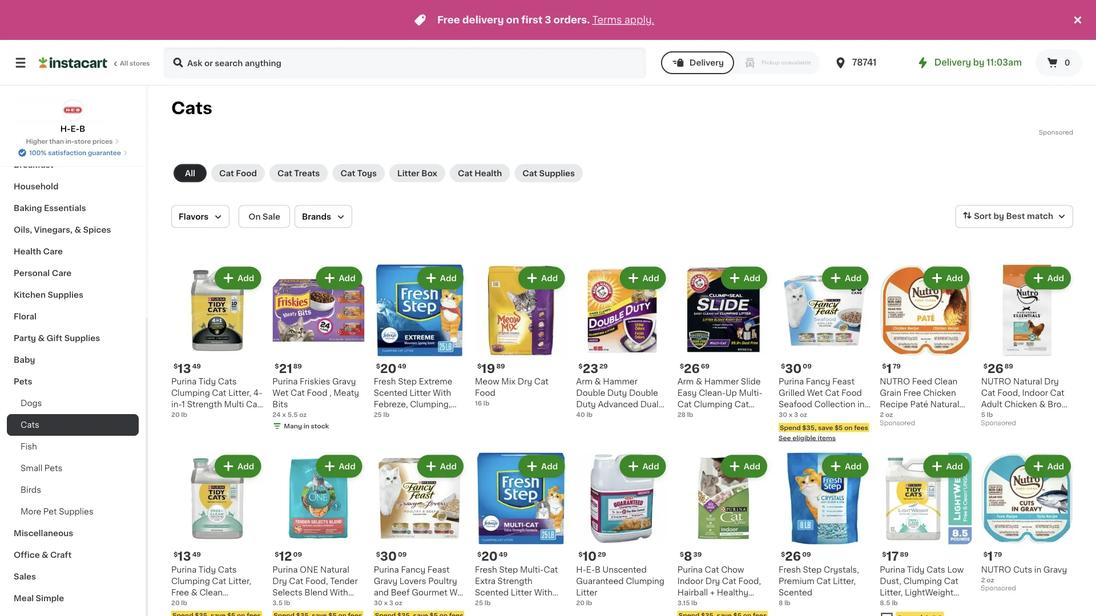 Task type: describe. For each thing, give the bounding box(es) containing it.
lb inside h-e-b unscented guaranteed clumping litter 20 lb
[[586, 600, 592, 606]]

apply.
[[625, 15, 654, 25]]

litter inside purina tidy cats clumping cat litter, free & clean unscented multi cat litter
[[171, 612, 193, 617]]

3.5 lb
[[273, 600, 290, 606]]

brands button
[[295, 205, 352, 228]]

canned goods & soups
[[14, 139, 112, 147]]

kitchen supplies
[[14, 291, 83, 299]]

$ for purina one natural dry cat food, tender selects blend with real salmon
[[275, 552, 279, 558]]

28
[[678, 412, 686, 418]]

purina fancy feast grilled wet cat food seafood collection in wet cat food
[[779, 378, 865, 420]]

$ for arm & hammer slide easy clean-up multi- cat clumping cat litter,
[[680, 363, 684, 370]]

$ 10 29
[[579, 551, 606, 563]]

delivery for delivery
[[690, 59, 724, 67]]

8 inside product group
[[684, 551, 692, 563]]

food inside nutro feed clean grain free chicken recipe paté natural cat food
[[896, 412, 917, 420]]

$ 1 79 for nutro cuts in gravy
[[984, 551, 1002, 563]]

food, inside purina cat chow indoor dry cat food, hairball + healthy weight
[[739, 578, 761, 586]]

16
[[475, 400, 482, 407]]

collection
[[815, 401, 856, 409]]

nutro inside nutro cuts in gravy 2 oz
[[981, 566, 1011, 574]]

instacart logo image
[[39, 56, 107, 70]]

purina for purina fancy feast gravy lovers poultry and beef gourmet wet cat food
[[374, 566, 399, 574]]

1 for nutro feed clean grain free chicken recipe paté natural cat food
[[887, 363, 892, 375]]

febreze, inside fresh step extreme scented litter with febreze, clumping, mountain spring
[[374, 401, 408, 409]]

purina for purina fancy feast grilled wet cat food seafood collection in wet cat food
[[779, 378, 804, 386]]

89 for 21
[[293, 363, 302, 370]]

party & gift supplies link
[[7, 328, 139, 349]]

fresh inside fresh step crystals, premium cat litter, scented 8 lb
[[779, 566, 801, 574]]

5 lb
[[981, 412, 993, 418]]

fancy for lovers
[[401, 566, 425, 574]]

personal
[[14, 270, 50, 277]]

scented inside fresh step crystals, premium cat litter, scented 8 lb
[[779, 589, 813, 597]]

$ 13 49 for purina tidy cats clumping cat litter, 4- in-1 strength multi cat litter
[[174, 363, 201, 375]]

0 horizontal spatial in-
[[65, 138, 74, 145]]

multi- inside arm & hammer slide easy clean-up multi- cat clumping cat litter,
[[739, 389, 763, 397]]

on inside spend $35, save $5 on fees see eligible items
[[845, 425, 853, 431]]

rice
[[981, 412, 999, 420]]

100%
[[29, 150, 47, 156]]

cat inside purina one natural dry cat food, tender selects blend with real salmon
[[289, 578, 303, 586]]

dry goods & pasta
[[14, 96, 92, 104]]

25 lb for febreze,
[[374, 412, 389, 418]]

30 x 3 oz for cat
[[374, 600, 402, 606]]

indoor inside purina cat chow indoor dry cat food, hairball + healthy weight
[[678, 578, 704, 586]]

litter inside fresh step extreme scented litter with febreze, clumping, mountain spring
[[410, 389, 431, 397]]

19
[[482, 363, 495, 375]]

litter, for purina tidy cats clumping cat litter, 4- in-1 strength multi cat litter
[[228, 389, 251, 397]]

sponsored badge image for nutro natural dry cat food, indoor cat adult chicken & brown rice recipe
[[981, 420, 1016, 427]]

health care link
[[7, 241, 139, 263]]

clumping inside purina tidy cats low dust, clumping cat litter, lightweight free & clean unscented, multi
[[904, 578, 942, 586]]

0 horizontal spatial pets
[[14, 378, 32, 386]]

food, inside nutro natural dry cat food, indoor cat adult chicken & brown rice recipe
[[998, 389, 1020, 397]]

product group containing 21
[[273, 265, 365, 433]]

floral
[[14, 313, 37, 321]]

premium
[[779, 578, 815, 586]]

0 vertical spatial 2
[[880, 412, 884, 418]]

advanced
[[598, 401, 638, 409]]

$ for fresh step extreme scented litter with febreze, clumping, mountain spring
[[376, 363, 380, 370]]

lightweight
[[905, 589, 954, 597]]

care for health care
[[43, 248, 63, 256]]

25 lb for scented
[[475, 600, 491, 606]]

spend $35, save $5 on fees see eligible items
[[779, 425, 868, 441]]

cat food
[[219, 169, 257, 177]]

food inside the purina fancy feast gravy lovers poultry and beef gourmet wet cat food
[[390, 600, 411, 608]]

scented inside arm & hammer double duty double duty advanced dual odor control scented clumping
[[631, 412, 665, 420]]

than
[[49, 138, 64, 145]]

flavors
[[179, 213, 209, 221]]

hammer for 23
[[603, 378, 638, 386]]

h- for h-e-b unscented guaranteed clumping litter 20 lb
[[576, 566, 586, 574]]

chicken inside nutro feed clean grain free chicken recipe paté natural cat food
[[923, 389, 956, 397]]

recipe inside nutro natural dry cat food, indoor cat adult chicken & brown rice recipe
[[1001, 412, 1030, 420]]

09 for purina one natural dry cat food, tender selects blend with real salmon
[[293, 552, 302, 558]]

condiments & sauces link
[[7, 111, 139, 132]]

lb for arm & hammer slide easy clean-up multi- cat clumping cat litter,
[[687, 412, 693, 418]]

delivery by 11:03am link
[[916, 56, 1022, 70]]

$ for meow mix dry cat food
[[477, 363, 482, 370]]

25 for scented
[[475, 600, 483, 606]]

natural inside nutro feed clean grain free chicken recipe paté natural cat food
[[931, 401, 960, 409]]

selects
[[273, 589, 303, 597]]

$ 12 09
[[275, 551, 302, 563]]

$ 30 09 for purina fancy feast gravy lovers poultry and beef gourmet wet cat food
[[376, 551, 407, 563]]

cat health
[[458, 169, 502, 177]]

pasta
[[69, 96, 92, 104]]

orders.
[[554, 15, 590, 25]]

fresh for fresh step extreme scented litter with febreze, clumping, mountain spring
[[374, 378, 396, 386]]

feast for poultry
[[428, 566, 450, 574]]

product group containing 8
[[678, 453, 770, 617]]

fresh step crystals, premium cat litter, scented 8 lb
[[779, 566, 859, 606]]

seafood
[[779, 401, 812, 409]]

guaranteed
[[576, 578, 624, 586]]

0 vertical spatial duty
[[607, 389, 627, 397]]

multi for unscented
[[217, 600, 237, 608]]

3 for purina fancy feast gravy lovers poultry and beef gourmet wet cat food
[[389, 600, 393, 606]]

baby
[[14, 356, 35, 364]]

with inside purina one natural dry cat food, tender selects blend with real salmon
[[330, 589, 348, 597]]

0 horizontal spatial health
[[14, 248, 41, 256]]

purina for purina tidy cats clumping cat litter, free & clean unscented multi cat litter
[[171, 566, 197, 574]]

20 inside h-e-b unscented guaranteed clumping litter 20 lb
[[576, 600, 585, 606]]

condiments & sauces
[[14, 118, 105, 126]]

h-e-b
[[60, 125, 85, 133]]

fish
[[21, 443, 37, 451]]

litter, for purina tidy cats clumping cat litter, free & clean unscented multi cat litter
[[228, 578, 251, 586]]

89 for 19
[[496, 363, 505, 370]]

delivery for delivery by 11:03am
[[935, 59, 971, 67]]

on sale
[[248, 213, 280, 221]]

clean inside nutro feed clean grain free chicken recipe paté natural cat food
[[934, 378, 958, 386]]

free delivery on first 3 orders. terms apply.
[[437, 15, 654, 25]]

guarantee
[[88, 150, 121, 156]]

3.15
[[678, 600, 690, 606]]

strength inside fresh step multi-cat extra strength scented litter with febreze, clumping cat litter
[[498, 578, 533, 586]]

save
[[818, 425, 833, 431]]

feast for cat
[[833, 378, 855, 386]]

unscented inside h-e-b unscented guaranteed clumping litter 20 lb
[[603, 566, 647, 574]]

nutro feed clean grain free chicken recipe paté natural cat food
[[880, 378, 960, 420]]

toys
[[357, 169, 377, 177]]

8 inside fresh step crystals, premium cat litter, scented 8 lb
[[779, 600, 783, 606]]

prices
[[93, 138, 113, 145]]

purina for purina tidy cats low dust, clumping cat litter, lightweight free & clean unscented, multi
[[880, 566, 905, 574]]

free inside purina tidy cats low dust, clumping cat litter, lightweight free & clean unscented, multi
[[880, 600, 898, 608]]

nutro for 1
[[880, 378, 910, 386]]

food up collection
[[842, 389, 862, 397]]

10
[[583, 551, 597, 563]]

many
[[284, 423, 302, 430]]

control
[[599, 412, 629, 420]]

kitchen
[[14, 291, 46, 299]]

step for litter
[[398, 378, 417, 386]]

food, inside purina one natural dry cat food, tender selects blend with real salmon
[[306, 578, 328, 586]]

all for all stores
[[120, 60, 128, 67]]

natural inside purina one natural dry cat food, tender selects blend with real salmon
[[320, 566, 349, 574]]

free inside nutro feed clean grain free chicken recipe paté natural cat food
[[904, 389, 921, 397]]

multi- inside fresh step multi-cat extra strength scented litter with febreze, clumping cat litter
[[520, 566, 544, 574]]

26 for $ 26 69
[[684, 363, 700, 375]]

$ 21 89
[[275, 363, 302, 375]]

miscellaneous
[[14, 530, 73, 538]]

1 horizontal spatial health
[[475, 169, 502, 177]]

and
[[374, 589, 389, 597]]

26 for $ 26 09
[[785, 551, 801, 563]]

with inside fresh step multi-cat extra strength scented litter with febreze, clumping cat litter
[[534, 589, 553, 597]]

blend
[[305, 589, 328, 597]]

8.5
[[880, 600, 890, 606]]

limited time offer region
[[0, 0, 1071, 40]]

low
[[948, 566, 964, 574]]

oz inside nutro cuts in gravy 2 oz
[[987, 577, 994, 584]]

Search field
[[164, 48, 645, 78]]

$5
[[835, 425, 843, 431]]

craft
[[50, 552, 72, 560]]

food inside meow mix dry cat food 16 lb
[[475, 389, 496, 397]]

items
[[818, 435, 836, 441]]

13 for purina tidy cats clumping cat litter, 4- in-1 strength multi cat litter
[[178, 363, 191, 375]]

100% satisfaction guarantee
[[29, 150, 121, 156]]

dry inside purina cat chow indoor dry cat food, hairball + healthy weight
[[706, 578, 720, 586]]

in- inside purina tidy cats clumping cat litter, 4- in-1 strength multi cat litter
[[171, 401, 182, 409]]

essentials
[[44, 204, 86, 212]]

& inside arm & hammer slide easy clean-up multi- cat clumping cat litter,
[[696, 378, 702, 386]]

dry inside purina one natural dry cat food, tender selects blend with real salmon
[[273, 578, 287, 586]]

49 for purina tidy cats clumping cat litter, 4- in-1 strength multi cat litter
[[192, 363, 201, 370]]

cat inside the purina fancy feast gravy lovers poultry and beef gourmet wet cat food
[[374, 600, 388, 608]]

2 inside nutro cuts in gravy 2 oz
[[981, 577, 985, 584]]

gravy for purina fancy feast gravy lovers poultry and beef gourmet wet cat food
[[374, 578, 397, 586]]

28 lb
[[678, 412, 693, 418]]

lb for purina tidy cats clumping cat litter, free & clean unscented multi cat litter
[[181, 600, 187, 606]]

natural inside nutro natural dry cat food, indoor cat adult chicken & brown rice recipe
[[1013, 378, 1042, 386]]

in inside the 'purina fancy feast grilled wet cat food seafood collection in wet cat food'
[[858, 401, 865, 409]]

food up save
[[813, 412, 834, 420]]

lb for fresh step multi-cat extra strength scented litter with febreze, clumping cat litter
[[485, 600, 491, 606]]

20 lb for strength
[[171, 412, 187, 418]]

& inside nutro natural dry cat food, indoor cat adult chicken & brown rice recipe
[[1039, 401, 1046, 409]]

$ for fresh step multi-cat extra strength scented litter with febreze, clumping cat litter
[[477, 552, 482, 558]]

small pets
[[21, 465, 62, 473]]

tidy for clean
[[199, 566, 216, 574]]

meow mix dry cat food 16 lb
[[475, 378, 549, 407]]

gravy inside 'purina friskies gravy wet cat food , meaty bits 24 x 5.5 oz'
[[332, 378, 356, 386]]

see
[[779, 435, 791, 441]]

baking essentials link
[[7, 198, 139, 219]]

cat treats link
[[269, 164, 328, 182]]

1 vertical spatial pets
[[44, 465, 62, 473]]

sales link
[[7, 566, 139, 588]]

& inside purina tidy cats clumping cat litter, free & clean unscented multi cat litter
[[191, 589, 198, 597]]

21
[[279, 363, 292, 375]]

sponsored badge image down nutro cuts in gravy 2 oz
[[981, 586, 1016, 592]]

meal simple
[[14, 595, 64, 603]]

$ 26 09
[[781, 551, 811, 563]]

clumping inside h-e-b unscented guaranteed clumping litter 20 lb
[[626, 578, 665, 586]]

febreze, inside fresh step multi-cat extra strength scented litter with febreze, clumping cat litter
[[475, 600, 509, 608]]

strength inside purina tidy cats clumping cat litter, 4- in-1 strength multi cat litter
[[187, 401, 222, 409]]

nsored
[[1052, 129, 1073, 135]]

Best match Sort by field
[[955, 205, 1073, 228]]

x inside 'purina friskies gravy wet cat food , meaty bits 24 x 5.5 oz'
[[282, 412, 286, 418]]

wet up spend
[[779, 412, 795, 420]]

69
[[701, 363, 710, 370]]

49 for purina tidy cats clumping cat litter, free & clean unscented multi cat litter
[[192, 552, 201, 558]]

clumping inside purina tidy cats clumping cat litter, 4- in-1 strength multi cat litter
[[171, 389, 210, 397]]

$ for purina fancy feast grilled wet cat food seafood collection in wet cat food
[[781, 363, 785, 370]]

& inside purina tidy cats low dust, clumping cat litter, lightweight free & clean unscented, multi
[[900, 600, 906, 608]]

on inside limited time offer region
[[506, 15, 519, 25]]

13 for purina tidy cats clumping cat litter, free & clean unscented multi cat litter
[[178, 551, 191, 563]]

product group containing 12
[[273, 453, 365, 617]]

sale
[[263, 213, 280, 221]]

stock
[[311, 423, 329, 430]]

$ 19 89
[[477, 363, 505, 375]]

$ for arm & hammer double duty double duty advanced dual odor control scented clumping
[[579, 363, 583, 370]]

dry goods & pasta link
[[7, 89, 139, 111]]

cat inside fresh step crystals, premium cat litter, scented 8 lb
[[817, 578, 831, 586]]

30 up spend
[[779, 412, 787, 418]]

spend
[[780, 425, 801, 431]]

fresh step extreme scented litter with febreze, clumping, mountain spring
[[374, 378, 453, 420]]

food inside 'purina friskies gravy wet cat food , meaty bits 24 x 5.5 oz'
[[307, 389, 327, 397]]

litter box
[[397, 169, 437, 177]]

cat inside nutro feed clean grain free chicken recipe paté natural cat food
[[880, 412, 894, 420]]

food inside cat food link
[[236, 169, 257, 177]]

beef
[[391, 589, 410, 597]]

real
[[273, 600, 290, 608]]

09 for purina fancy feast gravy lovers poultry and beef gourmet wet cat food
[[398, 552, 407, 558]]

by for sort
[[994, 212, 1004, 220]]

spices
[[83, 226, 111, 234]]

best match
[[1006, 212, 1053, 220]]

$ 20 49 for fresh step extreme scented litter with febreze, clumping, mountain spring
[[376, 363, 406, 375]]

lb for fresh step extreme scented litter with febreze, clumping, mountain spring
[[383, 412, 389, 418]]

soups
[[86, 139, 112, 147]]

arm & hammer double duty double duty advanced dual odor control scented clumping
[[576, 378, 665, 432]]

step for extra
[[499, 566, 518, 574]]

$ for nutro cuts in gravy
[[984, 552, 988, 558]]

arm for 23
[[576, 378, 593, 386]]

09 for fresh step crystals, premium cat litter, scented
[[802, 552, 811, 558]]

unscented inside purina tidy cats clumping cat litter, free & clean unscented multi cat litter
[[171, 600, 215, 608]]

match
[[1027, 212, 1053, 220]]

$ for purina tidy cats low dust, clumping cat litter, lightweight free & clean unscented, multi
[[882, 552, 887, 558]]

dogs link
[[7, 393, 139, 415]]

in inside product group
[[304, 423, 309, 430]]



Task type: locate. For each thing, give the bounding box(es) containing it.
salmon
[[292, 600, 322, 608]]

2 vertical spatial clean
[[908, 600, 932, 608]]

product group containing 17
[[880, 453, 972, 617]]

hairball
[[678, 589, 708, 597]]

1 horizontal spatial 25 lb
[[475, 600, 491, 606]]

e- up higher than in-store prices link
[[71, 125, 79, 133]]

25 lb down the extra
[[475, 600, 491, 606]]

spo
[[1039, 129, 1052, 135]]

food down "friskies"
[[307, 389, 327, 397]]

89 inside "$ 17 89"
[[900, 552, 909, 558]]

2 vertical spatial 3
[[389, 600, 393, 606]]

1 vertical spatial natural
[[931, 401, 960, 409]]

household link
[[7, 176, 139, 198]]

29 for 23
[[600, 363, 608, 370]]

clumping inside purina tidy cats clumping cat litter, free & clean unscented multi cat litter
[[171, 578, 210, 586]]

0 vertical spatial 25 lb
[[374, 412, 389, 418]]

1 horizontal spatial multi-
[[739, 389, 763, 397]]

in inside nutro cuts in gravy 2 oz
[[1035, 566, 1042, 574]]

arm for 26
[[678, 378, 694, 386]]

30 x 3 oz down seafood
[[779, 412, 807, 418]]

many in stock
[[284, 423, 329, 430]]

& inside arm & hammer double duty double duty advanced dual odor control scented clumping
[[595, 378, 601, 386]]

clumping inside arm & hammer slide easy clean-up multi- cat clumping cat litter,
[[694, 401, 733, 409]]

scented inside fresh step extreme scented litter with febreze, clumping, mountain spring
[[374, 389, 408, 397]]

1 vertical spatial 13
[[178, 551, 191, 563]]

small
[[21, 465, 42, 473]]

$ inside "$ 17 89"
[[882, 552, 887, 558]]

1 inside purina tidy cats clumping cat litter, 4- in-1 strength multi cat litter
[[182, 401, 185, 409]]

food
[[236, 169, 257, 177], [475, 389, 496, 397], [842, 389, 862, 397], [307, 389, 327, 397], [813, 412, 834, 420], [896, 412, 917, 420], [390, 600, 411, 608]]

0 vertical spatial by
[[973, 59, 985, 67]]

by left 11:03am
[[973, 59, 985, 67]]

unscented
[[603, 566, 647, 574], [171, 600, 215, 608]]

1 horizontal spatial strength
[[498, 578, 533, 586]]

dry inside meow mix dry cat food 16 lb
[[518, 378, 532, 386]]

$ up selects
[[275, 552, 279, 558]]

2 horizontal spatial natural
[[1013, 378, 1042, 386]]

$ inside $ 12 09
[[275, 552, 279, 558]]

litter inside purina tidy cats clumping cat litter, 4- in-1 strength multi cat litter
[[171, 412, 193, 420]]

h- for h-e-b
[[60, 125, 71, 133]]

dry inside 'link'
[[14, 96, 29, 104]]

x down seafood
[[789, 412, 793, 418]]

1 horizontal spatial delivery
[[935, 59, 971, 67]]

oz
[[800, 412, 807, 418], [299, 412, 307, 418], [886, 412, 893, 418], [987, 577, 994, 584], [395, 600, 402, 606]]

1 vertical spatial 30 x 3 oz
[[374, 600, 402, 606]]

meal
[[14, 595, 34, 603]]

2 13 from the top
[[178, 551, 191, 563]]

cat toys
[[341, 169, 377, 177]]

hammer for 26
[[704, 378, 739, 386]]

tidy inside purina tidy cats clumping cat litter, free & clean unscented multi cat litter
[[199, 566, 216, 574]]

2 horizontal spatial x
[[789, 412, 793, 418]]

$ up meow
[[477, 363, 482, 370]]

b for h-e-b unscented guaranteed clumping litter 20 lb
[[595, 566, 601, 574]]

product group containing 10
[[576, 453, 668, 608]]

0 vertical spatial fancy
[[806, 378, 830, 386]]

$ 1 79
[[882, 363, 901, 375], [984, 551, 1002, 563]]

tidy for lightweight
[[907, 566, 925, 574]]

in right the cuts
[[1035, 566, 1042, 574]]

0 vertical spatial 13
[[178, 363, 191, 375]]

29 right '23' on the right
[[600, 363, 608, 370]]

1 vertical spatial $ 13 49
[[174, 551, 201, 563]]

with inside fresh step extreme scented litter with febreze, clumping, mountain spring
[[433, 389, 451, 397]]

all for all
[[185, 169, 195, 177]]

free inside limited time offer region
[[437, 15, 460, 25]]

0 horizontal spatial chicken
[[923, 389, 956, 397]]

healthy
[[717, 589, 749, 597]]

3 for purina fancy feast grilled wet cat food seafood collection in wet cat food
[[794, 412, 798, 418]]

step inside fresh step crystals, premium cat litter, scented 8 lb
[[803, 566, 822, 574]]

delivery by 11:03am
[[935, 59, 1022, 67]]

0 vertical spatial e-
[[71, 125, 79, 133]]

cat toys link
[[333, 164, 385, 182]]

$ 1 79 for nutro feed clean grain free chicken recipe paté natural cat food
[[882, 363, 901, 375]]

2 arm from the left
[[678, 378, 694, 386]]

all left stores
[[120, 60, 128, 67]]

$ 20 49 up the extra
[[477, 551, 508, 563]]

b
[[79, 125, 85, 133], [595, 566, 601, 574]]

$ inside $ 10 29
[[579, 552, 583, 558]]

indoor
[[1022, 389, 1048, 397], [678, 578, 704, 586]]

goods down the prepared foods
[[31, 96, 58, 104]]

cat inside meow mix dry cat food 16 lb
[[534, 378, 549, 386]]

0 vertical spatial 20 lb
[[171, 412, 187, 418]]

$ for purina tidy cats clumping cat litter, 4- in-1 strength multi cat litter
[[174, 363, 178, 370]]

2 horizontal spatial 3
[[794, 412, 798, 418]]

grilled
[[779, 389, 805, 397]]

paté
[[910, 401, 929, 409]]

e- down 10
[[586, 566, 595, 574]]

$ for h-e-b unscented guaranteed clumping litter
[[579, 552, 583, 558]]

arm up the easy
[[678, 378, 694, 386]]

fresh up premium
[[779, 566, 801, 574]]

30 down and on the left bottom of the page
[[374, 600, 382, 606]]

1 vertical spatial chicken
[[1005, 401, 1037, 409]]

1 horizontal spatial in
[[858, 401, 865, 409]]

0 horizontal spatial febreze,
[[374, 401, 408, 409]]

prepared
[[14, 74, 52, 82]]

e- for h-e-b unscented guaranteed clumping litter 20 lb
[[586, 566, 595, 574]]

terms
[[592, 15, 622, 25]]

1
[[887, 363, 892, 375], [182, 401, 185, 409], [988, 551, 993, 563]]

20 lb
[[171, 412, 187, 418], [171, 600, 187, 606]]

$ up guaranteed
[[579, 552, 583, 558]]

sponsored badge image down 2 oz
[[880, 420, 915, 427]]

3 inside limited time offer region
[[545, 15, 551, 25]]

wet
[[807, 389, 823, 397], [273, 389, 289, 397], [779, 412, 795, 420], [450, 589, 466, 597]]

2 $ 13 49 from the top
[[174, 551, 201, 563]]

0 horizontal spatial x
[[282, 412, 286, 418]]

chicken right the adult
[[1005, 401, 1037, 409]]

purina inside purina cat chow indoor dry cat food, hairball + healthy weight
[[678, 566, 703, 574]]

0 horizontal spatial step
[[398, 378, 417, 386]]

0 vertical spatial in
[[858, 401, 865, 409]]

& inside 'link'
[[60, 96, 67, 104]]

purina friskies gravy wet cat food , meaty bits 24 x 5.5 oz
[[273, 378, 359, 418]]

1 horizontal spatial 79
[[994, 552, 1002, 558]]

20 lb for unscented
[[171, 600, 187, 606]]

purina for purina friskies gravy wet cat food , meaty bits 24 x 5.5 oz
[[273, 378, 298, 386]]

2 horizontal spatial in
[[1035, 566, 1042, 574]]

89 for 26
[[1005, 363, 1014, 370]]

multi inside purina tidy cats clumping cat litter, 4- in-1 strength multi cat litter
[[224, 401, 244, 409]]

0 vertical spatial b
[[79, 125, 85, 133]]

litter, inside arm & hammer slide easy clean-up multi- cat clumping cat litter,
[[678, 412, 701, 420]]

with
[[433, 389, 451, 397], [534, 589, 553, 597], [330, 589, 348, 597]]

indoor up brown
[[1022, 389, 1048, 397]]

1 vertical spatial multi-
[[520, 566, 544, 574]]

step inside fresh step multi-cat extra strength scented litter with febreze, clumping cat litter
[[499, 566, 518, 574]]

lb for purina tidy cats clumping cat litter, 4- in-1 strength multi cat litter
[[181, 412, 187, 418]]

1 vertical spatial e-
[[586, 566, 595, 574]]

care down vinegars,
[[43, 248, 63, 256]]

3
[[545, 15, 551, 25], [794, 412, 798, 418], [389, 600, 393, 606]]

multi-
[[739, 389, 763, 397], [520, 566, 544, 574]]

0 vertical spatial care
[[43, 248, 63, 256]]

89 up nutro natural dry cat food, indoor cat adult chicken & brown rice recipe
[[1005, 363, 1014, 370]]

$ 30 09 up "lovers"
[[376, 551, 407, 563]]

recipe inside nutro feed clean grain free chicken recipe paté natural cat food
[[880, 401, 908, 409]]

89
[[496, 363, 505, 370], [293, 363, 302, 370], [1005, 363, 1014, 370], [900, 552, 909, 558]]

cats for purina tidy cats low dust, clumping cat litter, lightweight free & clean unscented, multi
[[927, 566, 946, 574]]

$ for purina tidy cats clumping cat litter, free & clean unscented multi cat litter
[[174, 552, 178, 558]]

h- up higher than in-store prices
[[60, 125, 71, 133]]

clumping inside arm & hammer double duty double duty advanced dual odor control scented clumping
[[576, 424, 615, 432]]

x right 24
[[282, 412, 286, 418]]

0 horizontal spatial hammer
[[603, 378, 638, 386]]

food, up the adult
[[998, 389, 1020, 397]]

feast up poultry
[[428, 566, 450, 574]]

purina for purina one natural dry cat food, tender selects blend with real salmon
[[273, 566, 298, 574]]

09 up premium
[[802, 552, 811, 558]]

0 vertical spatial on
[[506, 15, 519, 25]]

pets down baby
[[14, 378, 32, 386]]

1 horizontal spatial in-
[[171, 401, 182, 409]]

0 vertical spatial 3
[[545, 15, 551, 25]]

eligible
[[793, 435, 816, 441]]

1 $ 13 49 from the top
[[174, 363, 201, 375]]

stores
[[130, 60, 150, 67]]

0 horizontal spatial natural
[[320, 566, 349, 574]]

4-
[[253, 389, 262, 397]]

$ up the extra
[[477, 552, 482, 558]]

h- down 10
[[576, 566, 586, 574]]

49 for fresh step extreme scented litter with febreze, clumping, mountain spring
[[398, 363, 406, 370]]

purina inside 'purina friskies gravy wet cat food , meaty bits 24 x 5.5 oz'
[[273, 378, 298, 386]]

purina for purina tidy cats clumping cat litter, 4- in-1 strength multi cat litter
[[171, 378, 197, 386]]

$ for purina cat chow indoor dry cat food, hairball + healthy weight
[[680, 552, 684, 558]]

arm & hammer slide easy clean-up multi- cat clumping cat litter,
[[678, 378, 763, 420]]

1 20 lb from the top
[[171, 412, 187, 418]]

gravy inside the purina fancy feast gravy lovers poultry and beef gourmet wet cat food
[[374, 578, 397, 586]]

1 vertical spatial fancy
[[401, 566, 425, 574]]

1 vertical spatial 29
[[598, 552, 606, 558]]

duty up advanced
[[607, 389, 627, 397]]

1 vertical spatial 25
[[475, 600, 483, 606]]

0 horizontal spatial 25
[[374, 412, 382, 418]]

$ up purina tidy cats clumping cat litter, 4- in-1 strength multi cat litter
[[174, 363, 178, 370]]

+
[[710, 589, 715, 597]]

goods for dry
[[31, 96, 58, 104]]

product group containing 23
[[576, 265, 668, 432]]

litter, inside fresh step crystals, premium cat litter, scented 8 lb
[[833, 578, 856, 586]]

2 double from the left
[[629, 389, 658, 397]]

0 horizontal spatial gravy
[[332, 378, 356, 386]]

by inside field
[[994, 212, 1004, 220]]

2 hammer from the left
[[704, 378, 739, 386]]

$ up premium
[[781, 552, 785, 558]]

30 up grilled
[[785, 363, 802, 375]]

x for purina fancy feast grilled wet cat food seafood collection in wet cat food
[[789, 412, 793, 418]]

79 up nutro cuts in gravy 2 oz
[[994, 552, 1002, 558]]

0 horizontal spatial $ 30 09
[[376, 551, 407, 563]]

$ inside $ 21 89
[[275, 363, 279, 370]]

30
[[785, 363, 802, 375], [779, 412, 787, 418], [380, 551, 397, 563], [374, 600, 382, 606]]

product group
[[171, 265, 263, 420], [273, 265, 365, 433], [374, 265, 466, 420], [475, 265, 567, 408], [576, 265, 668, 432], [678, 265, 770, 420], [779, 265, 871, 443], [880, 265, 972, 430], [981, 265, 1073, 430], [171, 453, 263, 617], [273, 453, 365, 617], [374, 453, 466, 617], [475, 453, 567, 617], [576, 453, 668, 608], [678, 453, 770, 617], [779, 453, 871, 608], [880, 453, 972, 617], [981, 453, 1073, 595]]

26 up the adult
[[988, 363, 1004, 375]]

1 vertical spatial h-
[[576, 566, 586, 574]]

x for purina fancy feast gravy lovers poultry and beef gourmet wet cat food
[[384, 600, 388, 606]]

litter inside h-e-b unscented guaranteed clumping litter 20 lb
[[576, 589, 598, 597]]

purina one natural dry cat food, tender selects blend with real salmon
[[273, 566, 358, 608]]

gift
[[47, 335, 62, 343]]

baby link
[[7, 349, 139, 371]]

clean-
[[699, 389, 726, 397]]

79
[[893, 363, 901, 370], [994, 552, 1002, 558]]

49
[[192, 363, 201, 370], [398, 363, 406, 370], [192, 552, 201, 558], [499, 552, 508, 558]]

29 for 10
[[598, 552, 606, 558]]

1 horizontal spatial 8
[[779, 600, 783, 606]]

0 horizontal spatial fresh
[[374, 378, 396, 386]]

pet
[[43, 508, 57, 516]]

tidy
[[199, 378, 216, 386], [199, 566, 216, 574], [907, 566, 925, 574]]

cats inside purina tidy cats clumping cat litter, 4- in-1 strength multi cat litter
[[218, 378, 237, 386]]

1 vertical spatial duty
[[576, 401, 596, 409]]

mountain
[[374, 412, 412, 420]]

feast inside the 'purina fancy feast grilled wet cat food seafood collection in wet cat food'
[[833, 378, 855, 386]]

lb for arm & hammer double duty double duty advanced dual odor control scented clumping
[[587, 412, 593, 418]]

food up on
[[236, 169, 257, 177]]

0 horizontal spatial 25 lb
[[374, 412, 389, 418]]

office & craft link
[[7, 545, 139, 566]]

$ 13 49 up purina tidy cats clumping cat litter, 4- in-1 strength multi cat litter
[[174, 363, 201, 375]]

care
[[43, 248, 63, 256], [52, 270, 71, 277]]

food, up healthy
[[739, 578, 761, 586]]

gravy up meaty
[[332, 378, 356, 386]]

1 horizontal spatial step
[[499, 566, 518, 574]]

gourmet
[[412, 589, 448, 597]]

cat inside 'purina friskies gravy wet cat food , meaty bits 24 x 5.5 oz'
[[291, 389, 305, 397]]

26 for $ 26 89
[[988, 363, 1004, 375]]

lb inside fresh step crystals, premium cat litter, scented 8 lb
[[785, 600, 791, 606]]

25 left spring
[[374, 412, 382, 418]]

sales
[[14, 573, 36, 581]]

gravy up and on the left bottom of the page
[[374, 578, 397, 586]]

0 vertical spatial 8
[[684, 551, 692, 563]]

0 horizontal spatial 26
[[684, 363, 700, 375]]

1 vertical spatial recipe
[[1001, 412, 1030, 420]]

higher
[[26, 138, 48, 145]]

$ 20 49 for fresh step multi-cat extra strength scented litter with febreze, clumping cat litter
[[477, 551, 508, 563]]

slide
[[741, 378, 761, 386]]

2 20 lb from the top
[[171, 600, 187, 606]]

chicken down feed
[[923, 389, 956, 397]]

tidy for 1
[[199, 378, 216, 386]]

1 hammer from the left
[[603, 378, 638, 386]]

$ for nutro feed clean grain free chicken recipe paté natural cat food
[[882, 363, 887, 370]]

office
[[14, 552, 40, 560]]

cat inside purina tidy cats low dust, clumping cat litter, lightweight free & clean unscented, multi
[[944, 578, 959, 586]]

dry up selects
[[273, 578, 287, 586]]

$ inside $ 19 89
[[477, 363, 482, 370]]

2 horizontal spatial clean
[[934, 378, 958, 386]]

0 vertical spatial gravy
[[332, 378, 356, 386]]

$ 26 89
[[984, 363, 1014, 375]]

1 vertical spatial 20 lb
[[171, 600, 187, 606]]

2 oz
[[880, 412, 893, 418]]

sponsored badge image for nutro feed clean grain free chicken recipe paté natural cat food
[[880, 420, 915, 427]]

meal simple link
[[7, 588, 139, 610]]

purina inside purina tidy cats clumping cat litter, free & clean unscented multi cat litter
[[171, 566, 197, 574]]

litter, inside purina tidy cats clumping cat litter, free & clean unscented multi cat litter
[[228, 578, 251, 586]]

b up guaranteed
[[595, 566, 601, 574]]

30 x 3 oz for wet
[[779, 412, 807, 418]]

purina inside purina one natural dry cat food, tender selects blend with real salmon
[[273, 566, 298, 574]]

fresh inside fresh step extreme scented litter with febreze, clumping, mountain spring
[[374, 378, 396, 386]]

49 up purina tidy cats clumping cat litter, 4- in-1 strength multi cat litter
[[192, 363, 201, 370]]

1 double from the left
[[576, 389, 605, 397]]

$ for purina fancy feast gravy lovers poultry and beef gourmet wet cat food
[[376, 552, 380, 558]]

fresh for fresh step multi-cat extra strength scented litter with febreze, clumping cat litter
[[475, 566, 497, 574]]

89 right 17
[[900, 552, 909, 558]]

1 vertical spatial $ 20 49
[[477, 551, 508, 563]]

dry
[[14, 96, 29, 104], [518, 378, 532, 386], [1045, 378, 1059, 386], [273, 578, 287, 586], [706, 578, 720, 586]]

sponsored badge image
[[880, 420, 915, 427], [981, 420, 1016, 427], [981, 586, 1016, 592]]

0 vertical spatial multi
[[224, 401, 244, 409]]

09 right 12
[[293, 552, 302, 558]]

1 vertical spatial gravy
[[1044, 566, 1067, 574]]

1 horizontal spatial unscented
[[603, 566, 647, 574]]

2 vertical spatial in
[[1035, 566, 1042, 574]]

0 vertical spatial multi-
[[739, 389, 763, 397]]

30 up and on the left bottom of the page
[[380, 551, 397, 563]]

$ for purina friskies gravy wet cat food , meaty bits
[[275, 363, 279, 370]]

delivery inside button
[[690, 59, 724, 67]]

0 horizontal spatial double
[[576, 389, 605, 397]]

2 horizontal spatial with
[[534, 589, 553, 597]]

$ 13 49 for purina tidy cats clumping cat litter, free & clean unscented multi cat litter
[[174, 551, 201, 563]]

2 horizontal spatial fresh
[[779, 566, 801, 574]]

fancy up collection
[[806, 378, 830, 386]]

febreze, down the extra
[[475, 600, 509, 608]]

gravy inside nutro cuts in gravy 2 oz
[[1044, 566, 1067, 574]]

clean inside purina tidy cats low dust, clumping cat litter, lightweight free & clean unscented, multi
[[908, 600, 932, 608]]

1 for nutro cuts in gravy
[[988, 551, 993, 563]]

0 horizontal spatial on
[[506, 15, 519, 25]]

febreze, up "mountain"
[[374, 401, 408, 409]]

$ up the adult
[[984, 363, 988, 370]]

duty
[[607, 389, 627, 397], [576, 401, 596, 409]]

0 vertical spatial 25
[[374, 412, 382, 418]]

$ inside "$ 8 39"
[[680, 552, 684, 558]]

recipe down grain
[[880, 401, 908, 409]]

fancy for wet
[[806, 378, 830, 386]]

multi inside purina tidy cats clumping cat litter, free & clean unscented multi cat litter
[[217, 600, 237, 608]]

8 left 39
[[684, 551, 692, 563]]

e- for h-e-b
[[71, 125, 79, 133]]

natural up tender in the left of the page
[[320, 566, 349, 574]]

fresh up "mountain"
[[374, 378, 396, 386]]

3 down seafood
[[794, 412, 798, 418]]

multi for strength
[[224, 401, 244, 409]]

2 horizontal spatial food,
[[998, 389, 1020, 397]]

scented inside fresh step multi-cat extra strength scented litter with febreze, clumping cat litter
[[475, 589, 509, 597]]

meaty
[[334, 389, 359, 397]]

0 horizontal spatial multi-
[[520, 566, 544, 574]]

birds
[[21, 486, 41, 494]]

1 vertical spatial care
[[52, 270, 71, 277]]

purina inside the purina fancy feast gravy lovers poultry and beef gourmet wet cat food
[[374, 566, 399, 574]]

product group containing 19
[[475, 265, 567, 408]]

1 horizontal spatial $ 20 49
[[477, 551, 508, 563]]

2 vertical spatial natural
[[320, 566, 349, 574]]

1 vertical spatial $ 1 79
[[984, 551, 1002, 563]]

1 vertical spatial clean
[[200, 589, 223, 597]]

0 vertical spatial $ 30 09
[[781, 363, 812, 375]]

25 down the extra
[[475, 600, 483, 606]]

gravy for nutro cuts in gravy 2 oz
[[1044, 566, 1067, 574]]

scented down premium
[[779, 589, 813, 597]]

double up 40 lb
[[576, 389, 605, 397]]

$ for nutro natural dry cat food, indoor cat adult chicken & brown rice recipe
[[984, 363, 988, 370]]

b for h-e-b
[[79, 125, 85, 133]]

wet inside the purina fancy feast gravy lovers poultry and beef gourmet wet cat food
[[450, 589, 466, 597]]

goods up satisfaction on the left
[[48, 139, 75, 147]]

lb for purina cat chow indoor dry cat food, hairball + healthy weight
[[692, 600, 698, 606]]

store
[[74, 138, 91, 145]]

$ up bits
[[275, 363, 279, 370]]

1 horizontal spatial by
[[994, 212, 1004, 220]]

in left stock
[[304, 423, 309, 430]]

arm inside arm & hammer double duty double duty advanced dual odor control scented clumping
[[576, 378, 593, 386]]

pets link
[[7, 371, 139, 393]]

$ up and on the left bottom of the page
[[376, 552, 380, 558]]

$ left 69
[[680, 363, 684, 370]]

food down the paté in the bottom of the page
[[896, 412, 917, 420]]

multi left bits
[[224, 401, 244, 409]]

$ for fresh step crystals, premium cat litter, scented
[[781, 552, 785, 558]]

1 vertical spatial b
[[595, 566, 601, 574]]

1 vertical spatial strength
[[498, 578, 533, 586]]

dry inside nutro natural dry cat food, indoor cat adult chicken & brown rice recipe
[[1045, 378, 1059, 386]]

cats for purina tidy cats clumping cat litter, 4- in-1 strength multi cat litter
[[218, 378, 237, 386]]

up
[[726, 389, 737, 397]]

best
[[1006, 212, 1025, 220]]

cat supplies
[[523, 169, 575, 177]]

arm down '23' on the right
[[576, 378, 593, 386]]

49 for fresh step multi-cat extra strength scented litter with febreze, clumping cat litter
[[499, 552, 508, 558]]

all up flavors
[[185, 169, 195, 177]]

0 vertical spatial 29
[[600, 363, 608, 370]]

26 up premium
[[785, 551, 801, 563]]

13
[[178, 363, 191, 375], [178, 551, 191, 563]]

step for cat
[[803, 566, 822, 574]]

purina for purina cat chow indoor dry cat food, hairball + healthy weight
[[678, 566, 703, 574]]

satisfaction
[[48, 150, 86, 156]]

wet up bits
[[273, 389, 289, 397]]

recipe right rice
[[1001, 412, 1030, 420]]

more pet supplies link
[[7, 501, 139, 523]]

hammer inside arm & hammer slide easy clean-up multi- cat clumping cat litter,
[[704, 378, 739, 386]]

wet up seafood
[[807, 389, 823, 397]]

h-
[[60, 125, 71, 133], [576, 566, 586, 574]]

1 horizontal spatial chicken
[[1005, 401, 1037, 409]]

3.5
[[273, 600, 283, 606]]

litter, inside purina tidy cats low dust, clumping cat litter, lightweight free & clean unscented, multi
[[880, 589, 903, 597]]

25 lb left spring
[[374, 412, 389, 418]]

1 horizontal spatial 1
[[887, 363, 892, 375]]

service type group
[[661, 51, 820, 74]]

$ 20 49 up fresh step extreme scented litter with febreze, clumping, mountain spring
[[376, 363, 406, 375]]

nutro up grain
[[880, 378, 910, 386]]

$ inside '$ 26 09'
[[781, 552, 785, 558]]

higher than in-store prices
[[26, 138, 113, 145]]

$ 13 49 up purina tidy cats clumping cat litter, free & clean unscented multi cat litter
[[174, 551, 201, 563]]

89 right 19
[[496, 363, 505, 370]]

clumping inside fresh step multi-cat extra strength scented litter with febreze, clumping cat litter
[[511, 600, 550, 608]]

1 horizontal spatial feast
[[833, 378, 855, 386]]

by right sort in the right top of the page
[[994, 212, 1004, 220]]

,
[[329, 389, 332, 397]]

$ 30 09 for purina fancy feast grilled wet cat food seafood collection in wet cat food
[[781, 363, 812, 375]]

purina inside purina tidy cats low dust, clumping cat litter, lightweight free & clean unscented, multi
[[880, 566, 905, 574]]

0 vertical spatial $ 13 49
[[174, 363, 201, 375]]

39
[[693, 552, 702, 558]]

x down and on the left bottom of the page
[[384, 600, 388, 606]]

chicken inside nutro natural dry cat food, indoor cat adult chicken & brown rice recipe
[[1005, 401, 1037, 409]]

sort by
[[974, 212, 1004, 220]]

wet inside 'purina friskies gravy wet cat food , meaty bits 24 x 5.5 oz'
[[273, 389, 289, 397]]

litter
[[397, 169, 420, 177], [410, 389, 431, 397], [171, 412, 193, 420], [511, 589, 532, 597], [576, 589, 598, 597], [171, 612, 193, 617], [475, 612, 496, 617]]

scented down the extra
[[475, 589, 509, 597]]

h-e-b logo image
[[62, 99, 84, 121]]

higher than in-store prices link
[[26, 137, 120, 146]]

e- inside h-e-b unscented guaranteed clumping litter 20 lb
[[586, 566, 595, 574]]

3 right first
[[545, 15, 551, 25]]

$ 1 79 up nutro cuts in gravy 2 oz
[[984, 551, 1002, 563]]

89 inside $ 26 89
[[1005, 363, 1014, 370]]

1 vertical spatial in
[[304, 423, 309, 430]]

food down meow
[[475, 389, 496, 397]]

$ 30 09 up grilled
[[781, 363, 812, 375]]

cats for purina tidy cats clumping cat litter, free & clean unscented multi cat litter
[[218, 566, 237, 574]]

13 up purina tidy cats clumping cat litter, 4- in-1 strength multi cat litter
[[178, 363, 191, 375]]

breakfast
[[14, 161, 54, 169]]

fish link
[[7, 436, 139, 458]]

febreze,
[[374, 401, 408, 409], [475, 600, 509, 608]]

0 horizontal spatial all
[[120, 60, 128, 67]]

1 13 from the top
[[178, 363, 191, 375]]

$ inside $ 26 69
[[680, 363, 684, 370]]

food down beef
[[390, 600, 411, 608]]

purina inside purina tidy cats clumping cat litter, 4- in-1 strength multi cat litter
[[171, 378, 197, 386]]

litter, for fresh step crystals, premium cat litter, scented 8 lb
[[833, 578, 856, 586]]

pets right small
[[44, 465, 62, 473]]

1 vertical spatial 8
[[779, 600, 783, 606]]

1 horizontal spatial natural
[[931, 401, 960, 409]]

purina inside the 'purina fancy feast grilled wet cat food seafood collection in wet cat food'
[[779, 378, 804, 386]]

delivery
[[462, 15, 504, 25]]

40
[[576, 412, 585, 418]]

$ up grilled
[[781, 363, 785, 370]]

oz inside 'purina friskies gravy wet cat food , meaty bits 24 x 5.5 oz'
[[299, 412, 307, 418]]

0 vertical spatial unscented
[[603, 566, 647, 574]]

$ up grain
[[882, 363, 887, 370]]

1 vertical spatial 79
[[994, 552, 1002, 558]]

29 inside $ 23 29
[[600, 363, 608, 370]]

litter, inside purina tidy cats clumping cat litter, 4- in-1 strength multi cat litter
[[228, 389, 251, 397]]

25
[[374, 412, 382, 418], [475, 600, 483, 606]]

$ 23 29
[[579, 363, 608, 375]]

cats inside purina tidy cats clumping cat litter, free & clean unscented multi cat litter
[[218, 566, 237, 574]]

0 vertical spatial strength
[[187, 401, 222, 409]]

terms apply. link
[[592, 15, 654, 25]]

0 horizontal spatial unscented
[[171, 600, 215, 608]]

in
[[858, 401, 865, 409], [304, 423, 309, 430], [1035, 566, 1042, 574]]

by for delivery
[[973, 59, 985, 67]]

09
[[803, 363, 812, 370], [802, 552, 811, 558], [293, 552, 302, 558], [398, 552, 407, 558]]

clean inside purina tidy cats clumping cat litter, free & clean unscented multi cat litter
[[200, 589, 223, 597]]

25 for febreze,
[[374, 412, 382, 418]]

1 vertical spatial unscented
[[171, 600, 215, 608]]

79 for nutro cuts in gravy
[[994, 552, 1002, 558]]

89 for 17
[[900, 552, 909, 558]]

lb for purina one natural dry cat food, tender selects blend with real salmon
[[284, 600, 290, 606]]

0 horizontal spatial 2
[[880, 412, 884, 418]]

49 up purina tidy cats clumping cat litter, free & clean unscented multi cat litter
[[192, 552, 201, 558]]

free inside purina tidy cats clumping cat litter, free & clean unscented multi cat litter
[[171, 589, 189, 597]]

09 for purina fancy feast grilled wet cat food seafood collection in wet cat food
[[803, 363, 812, 370]]

b inside h-e-b unscented guaranteed clumping litter 20 lb
[[595, 566, 601, 574]]

indoor up hairball
[[678, 578, 704, 586]]

1 arm from the left
[[576, 378, 593, 386]]

step inside fresh step extreme scented litter with febreze, clumping, mountain spring
[[398, 378, 417, 386]]

on right $5
[[845, 425, 853, 431]]

arm inside arm & hammer slide easy clean-up multi- cat clumping cat litter,
[[678, 378, 694, 386]]

2 horizontal spatial step
[[803, 566, 822, 574]]

lb inside meow mix dry cat food 16 lb
[[484, 400, 490, 407]]

0 vertical spatial natural
[[1013, 378, 1042, 386]]

1 horizontal spatial pets
[[44, 465, 62, 473]]

flavors button
[[171, 205, 230, 228]]

indoor inside nutro natural dry cat food, indoor cat adult chicken & brown rice recipe
[[1022, 389, 1048, 397]]

0 vertical spatial goods
[[31, 96, 58, 104]]

dry up brown
[[1045, 378, 1059, 386]]

0 vertical spatial chicken
[[923, 389, 956, 397]]

1 horizontal spatial clean
[[908, 600, 932, 608]]

None search field
[[163, 47, 646, 79]]

fancy inside the purina fancy feast gravy lovers poultry and beef gourmet wet cat food
[[401, 566, 425, 574]]

09 up grilled
[[803, 363, 812, 370]]

goods for canned
[[48, 139, 75, 147]]

care for personal care
[[52, 270, 71, 277]]

0 horizontal spatial 30 x 3 oz
[[374, 600, 402, 606]]



Task type: vqa. For each thing, say whether or not it's contained in the screenshot.
Signature within the Kirkland Signature Organic 1% Low Fat Milk, 3 x 64 oz 192 oz
no



